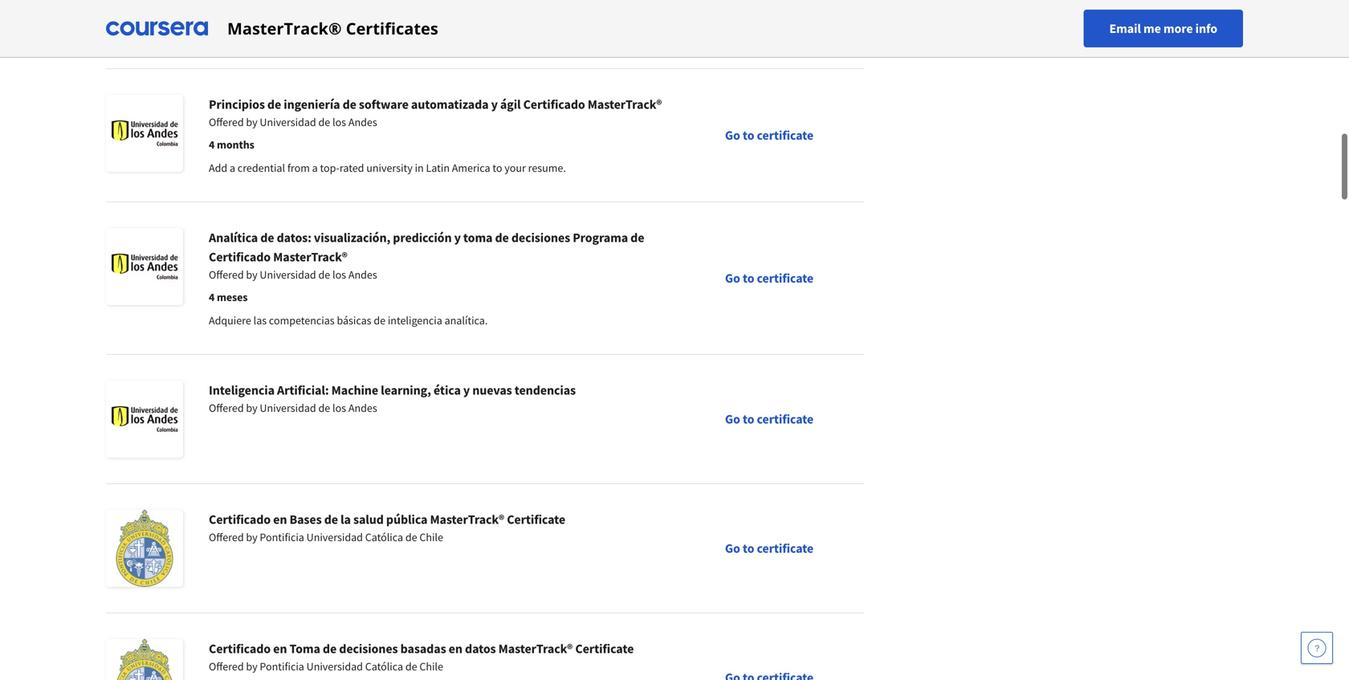 Task type: locate. For each thing, give the bounding box(es) containing it.
add down 'months'
[[209, 154, 227, 169]]

los inside inteligencia artificial: machine learning, ética y nuevas tendencias offered by universidad de los andes
[[333, 394, 346, 409]]

3 andes from the top
[[349, 394, 377, 409]]

go for certificado en toma de decisiones basadas en datos mastertrack® certificate
[[725, 664, 741, 680]]

1 pontificia universidad católica de chile image from the top
[[106, 504, 183, 581]]

2 católica from the top
[[365, 653, 403, 668]]

2 vertical spatial andes
[[349, 394, 377, 409]]

3 go from the top
[[725, 405, 741, 421]]

certificate for analítica de datos: visualización, predicción y toma de decisiones programa de certificado mastertrack®
[[757, 264, 814, 280]]

1 your from the top
[[505, 21, 526, 35]]

0 horizontal spatial decisiones
[[339, 635, 398, 651]]

1 vertical spatial add
[[209, 154, 227, 169]]

0 vertical spatial credential
[[238, 21, 285, 35]]

católica down salud
[[365, 524, 403, 538]]

1 los from the top
[[333, 108, 346, 123]]

datos:
[[277, 223, 312, 239]]

los inside 'analítica de datos: visualización, predicción y toma de decisiones programa de certificado mastertrack® offered by universidad de los andes 4 meses'
[[333, 261, 346, 276]]

2 by from the top
[[246, 261, 258, 276]]

0 vertical spatial andes
[[349, 108, 377, 123]]

0 vertical spatial top-
[[320, 21, 340, 35]]

offered inside 'certificado en bases de la salud pública mastertrack® certificate offered by pontificia universidad católica de chile'
[[209, 524, 244, 538]]

universidad
[[260, 108, 316, 123], [260, 261, 316, 276], [260, 394, 316, 409], [307, 524, 363, 538], [307, 653, 363, 668]]

certificado left bases
[[209, 505, 271, 521]]

1 vertical spatial from
[[287, 154, 310, 169]]

andes
[[349, 108, 377, 123], [349, 261, 377, 276], [349, 394, 377, 409]]

decisiones
[[512, 223, 570, 239], [339, 635, 398, 651]]

1 vertical spatial add a credential from a top-rated university in latin america to your resume.
[[209, 154, 566, 169]]

2 pontificia universidad católica de chile image from the top
[[106, 633, 183, 680]]

2 go to certificate from the top
[[725, 264, 814, 280]]

de left 'la'
[[324, 505, 338, 521]]

salud
[[353, 505, 384, 521]]

0 horizontal spatial y
[[454, 223, 461, 239]]

en inside 'certificado en bases de la salud pública mastertrack® certificate offered by pontificia universidad católica de chile'
[[273, 505, 287, 521]]

1 add a credential from a top-rated university in latin america to your resume. from the top
[[209, 21, 566, 35]]

2 horizontal spatial y
[[491, 90, 498, 106]]

4 go to certificate from the top
[[725, 534, 814, 550]]

0 horizontal spatial certificate
[[507, 505, 566, 521]]

certificado down the analítica
[[209, 243, 271, 259]]

0 vertical spatial pontificia
[[260, 524, 304, 538]]

go to certificate
[[725, 121, 814, 137], [725, 264, 814, 280], [725, 405, 814, 421], [725, 534, 814, 550], [725, 664, 814, 680]]

0 vertical spatial y
[[491, 90, 498, 106]]

de right the toma
[[495, 223, 509, 239]]

1 university from the top
[[367, 21, 413, 35]]

from
[[287, 21, 310, 35], [287, 154, 310, 169]]

add a credential from a top-rated university in latin america to your resume. up "software"
[[209, 21, 566, 35]]

certificado inside principios de ingeniería de software automatizada y ágil certificado mastertrack® offered by universidad de los andes 4 months
[[523, 90, 585, 106]]

los down machine
[[333, 394, 346, 409]]

2 add from the top
[[209, 154, 227, 169]]

in up automatizada on the top of page
[[415, 21, 424, 35]]

0 vertical spatial universidad de los andes image
[[106, 88, 183, 165]]

2 go from the top
[[725, 264, 741, 280]]

4 offered from the top
[[209, 524, 244, 538]]

your up ágil
[[505, 21, 526, 35]]

0 vertical spatial decisiones
[[512, 223, 570, 239]]

3 certificate from the top
[[757, 405, 814, 421]]

ágil
[[500, 90, 521, 106]]

inteligencia artificial: machine learning, ética y nuevas tendencias offered by universidad de los andes
[[209, 376, 576, 409]]

add right coursera image
[[209, 21, 227, 35]]

2 vertical spatial y
[[463, 376, 470, 392]]

y inside 'analítica de datos: visualización, predicción y toma de decisiones programa de certificado mastertrack® offered by universidad de los andes 4 meses'
[[454, 223, 461, 239]]

principios de ingeniería de software automatizada y ágil certificado mastertrack® offered by universidad de los andes 4 months
[[209, 90, 662, 145]]

0 vertical spatial 4
[[209, 131, 215, 145]]

add a credential from a top-rated university in latin america to your resume. down "software"
[[209, 154, 566, 169]]

1 vertical spatial y
[[454, 223, 461, 239]]

university
[[367, 21, 413, 35], [367, 154, 413, 169]]

mastertrack® inside 'analítica de datos: visualización, predicción y toma de decisiones programa de certificado mastertrack® offered by universidad de los andes 4 meses'
[[273, 243, 348, 259]]

universidad down datos:
[[260, 261, 316, 276]]

2 andes from the top
[[349, 261, 377, 276]]

pontificia inside certificado en toma de decisiones basadas en datos mastertrack® certificate offered by pontificia universidad católica de chile
[[260, 653, 304, 668]]

certificate inside certificado en toma de decisiones basadas en datos mastertrack® certificate offered by pontificia universidad católica de chile
[[576, 635, 634, 651]]

4 left meses in the left of the page
[[209, 284, 215, 298]]

by
[[246, 108, 258, 123], [246, 261, 258, 276], [246, 394, 258, 409], [246, 524, 258, 538], [246, 653, 258, 668]]

from up ingeniería at left
[[287, 21, 310, 35]]

1 in from the top
[[415, 21, 424, 35]]

0 vertical spatial add a credential from a top-rated university in latin america to your resume.
[[209, 21, 566, 35]]

to for certificado en bases de la salud pública mastertrack® certificate
[[743, 534, 755, 550]]

latin
[[426, 21, 450, 35], [426, 154, 450, 169]]

2 certificate from the top
[[757, 264, 814, 280]]

1 vertical spatial latin
[[426, 154, 450, 169]]

to for principios de ingeniería de software automatizada y ágil certificado mastertrack®
[[743, 121, 755, 137]]

4 certificate from the top
[[757, 534, 814, 550]]

your
[[505, 21, 526, 35], [505, 154, 526, 169]]

en
[[273, 505, 287, 521], [273, 635, 287, 651], [449, 635, 463, 651]]

0 vertical spatial your
[[505, 21, 526, 35]]

universidad down ingeniería at left
[[260, 108, 316, 123]]

rated up visualización,
[[340, 154, 364, 169]]

2 los from the top
[[333, 261, 346, 276]]

america
[[452, 21, 491, 35], [452, 154, 491, 169]]

0 vertical spatial resume.
[[528, 21, 566, 35]]

2 4 from the top
[[209, 284, 215, 298]]

1 vertical spatial rated
[[340, 154, 364, 169]]

latin inside the add a credential from a top-rated university in latin america to your resume. link
[[426, 21, 450, 35]]

top- left certificates at top
[[320, 21, 340, 35]]

2 university from the top
[[367, 154, 413, 169]]

rated
[[340, 21, 364, 35], [340, 154, 364, 169]]

0 vertical spatial rated
[[340, 21, 364, 35]]

andes down machine
[[349, 394, 377, 409]]

info
[[1196, 20, 1218, 37]]

1 andes from the top
[[349, 108, 377, 123]]

1 vertical spatial top-
[[320, 154, 340, 169]]

en left bases
[[273, 505, 287, 521]]

email me more info
[[1110, 20, 1218, 37]]

top- down ingeniería at left
[[320, 154, 340, 169]]

inteligencia
[[209, 376, 275, 392]]

chile down pública at the bottom left of the page
[[420, 524, 443, 538]]

4 go from the top
[[725, 534, 741, 550]]

universidad down 'la'
[[307, 524, 363, 538]]

credential
[[238, 21, 285, 35], [238, 154, 285, 169]]

la
[[341, 505, 351, 521]]

y right ética
[[463, 376, 470, 392]]

go for principios de ingeniería de software automatizada y ágil certificado mastertrack®
[[725, 121, 741, 137]]

your down ágil
[[505, 154, 526, 169]]

1 vertical spatial andes
[[349, 261, 377, 276]]

from down ingeniería at left
[[287, 154, 310, 169]]

mastertrack®
[[227, 17, 342, 39], [588, 90, 662, 106], [273, 243, 348, 259], [430, 505, 505, 521], [499, 635, 573, 651]]

go for certificado en bases de la salud pública mastertrack® certificate
[[725, 534, 741, 550]]

certificado en toma de decisiones basadas en datos mastertrack® certificate offered by pontificia universidad católica de chile
[[209, 635, 634, 668]]

top-
[[320, 21, 340, 35], [320, 154, 340, 169]]

decisiones left programa
[[512, 223, 570, 239]]

1 vertical spatial universidad de los andes image
[[106, 222, 183, 299]]

4 by from the top
[[246, 524, 258, 538]]

a
[[230, 21, 235, 35], [312, 21, 318, 35], [230, 154, 235, 169], [312, 154, 318, 169]]

2 pontificia from the top
[[260, 653, 304, 668]]

1 4 from the top
[[209, 131, 215, 145]]

4 left 'months'
[[209, 131, 215, 145]]

de right the básicas
[[374, 307, 386, 321]]

1 vertical spatial in
[[415, 154, 424, 169]]

go to certificate for certificado en bases de la salud pública mastertrack® certificate
[[725, 534, 814, 550]]

1 vertical spatial decisiones
[[339, 635, 398, 651]]

add a credential from a top-rated university in latin america to your resume.
[[209, 21, 566, 35], [209, 154, 566, 169]]

decisiones left basadas
[[339, 635, 398, 651]]

certificado
[[523, 90, 585, 106], [209, 243, 271, 259], [209, 505, 271, 521], [209, 635, 271, 651]]

offered inside inteligencia artificial: machine learning, ética y nuevas tendencias offered by universidad de los andes
[[209, 394, 244, 409]]

tendencias
[[515, 376, 576, 392]]

resume.
[[528, 21, 566, 35], [528, 154, 566, 169]]

university up "software"
[[367, 21, 413, 35]]

2 vertical spatial los
[[333, 394, 346, 409]]

1 horizontal spatial certificate
[[576, 635, 634, 651]]

inteligencia
[[388, 307, 443, 321]]

offered
[[209, 108, 244, 123], [209, 261, 244, 276], [209, 394, 244, 409], [209, 524, 244, 538], [209, 653, 244, 668]]

pontificia down bases
[[260, 524, 304, 538]]

pontificia
[[260, 524, 304, 538], [260, 653, 304, 668]]

ética
[[434, 376, 461, 392]]

pontificia universidad católica de chile image
[[106, 504, 183, 581], [106, 633, 183, 680]]

0 vertical spatial latin
[[426, 21, 450, 35]]

2 chile from the top
[[420, 653, 443, 668]]

university down principios de ingeniería de software automatizada y ágil certificado mastertrack® offered by universidad de los andes 4 months
[[367, 154, 413, 169]]

y inside inteligencia artificial: machine learning, ética y nuevas tendencias offered by universidad de los andes
[[463, 376, 470, 392]]

1 vertical spatial university
[[367, 154, 413, 169]]

to
[[493, 21, 503, 35], [743, 121, 755, 137], [493, 154, 503, 169], [743, 264, 755, 280], [743, 405, 755, 421], [743, 534, 755, 550], [743, 664, 755, 680]]

1 vertical spatial católica
[[365, 653, 403, 668]]

1 resume. from the top
[[528, 21, 566, 35]]

5 go from the top
[[725, 664, 741, 680]]

0 vertical spatial pontificia universidad católica de chile image
[[106, 504, 183, 581]]

certificate
[[757, 121, 814, 137], [757, 264, 814, 280], [757, 405, 814, 421], [757, 534, 814, 550], [757, 664, 814, 680]]

5 by from the top
[[246, 653, 258, 668]]

1 vertical spatial america
[[452, 154, 491, 169]]

1 go to certificate from the top
[[725, 121, 814, 137]]

chile down basadas
[[420, 653, 443, 668]]

email me more info button
[[1084, 10, 1244, 47]]

0 vertical spatial america
[[452, 21, 491, 35]]

universidad down toma
[[307, 653, 363, 668]]

2 universidad de los andes image from the top
[[106, 222, 183, 299]]

2 add a credential from a top-rated university in latin america to your resume. from the top
[[209, 154, 566, 169]]

0 vertical spatial católica
[[365, 524, 403, 538]]

de down artificial:
[[319, 394, 330, 409]]

de right principios
[[267, 90, 281, 106]]

ingeniería
[[284, 90, 340, 106]]

de right programa
[[631, 223, 645, 239]]

1 vertical spatial chile
[[420, 653, 443, 668]]

america down principios de ingeniería de software automatizada y ágil certificado mastertrack® offered by universidad de los andes 4 months
[[452, 154, 491, 169]]

y left the toma
[[454, 223, 461, 239]]

in
[[415, 21, 424, 35], [415, 154, 424, 169]]

católica down basadas
[[365, 653, 403, 668]]

add a credential from a top-rated university in latin america to your resume. link
[[106, 0, 864, 62]]

certificado right ágil
[[523, 90, 585, 106]]

2 vertical spatial universidad de los andes image
[[106, 374, 183, 452]]

offered inside certificado en toma de decisiones basadas en datos mastertrack® certificate offered by pontificia universidad católica de chile
[[209, 653, 244, 668]]

mastertrack® inside 'certificado en bases de la salud pública mastertrack® certificate offered by pontificia universidad católica de chile'
[[430, 505, 505, 521]]

latin down principios de ingeniería de software automatizada y ágil certificado mastertrack® offered by universidad de los andes 4 months
[[426, 154, 450, 169]]

1 pontificia from the top
[[260, 524, 304, 538]]

andes inside inteligencia artificial: machine learning, ética y nuevas tendencias offered by universidad de los andes
[[349, 394, 377, 409]]

toma
[[463, 223, 493, 239]]

1 add from the top
[[209, 21, 227, 35]]

4
[[209, 131, 215, 145], [209, 284, 215, 298]]

mastertrack® inside certificado en toma de decisiones basadas en datos mastertrack® certificate offered by pontificia universidad católica de chile
[[499, 635, 573, 651]]

me
[[1144, 20, 1162, 37]]

chile
[[420, 524, 443, 538], [420, 653, 443, 668]]

0 vertical spatial los
[[333, 108, 346, 123]]

católica
[[365, 524, 403, 538], [365, 653, 403, 668]]

andes down "software"
[[349, 108, 377, 123]]

pontificia universidad católica de chile image for certificado en bases de la salud pública mastertrack® certificate
[[106, 504, 183, 581]]

universidad down artificial:
[[260, 394, 316, 409]]

pontificia down toma
[[260, 653, 304, 668]]

certificado en bases de la salud pública mastertrack® certificate offered by pontificia universidad católica de chile
[[209, 505, 566, 538]]

1 vertical spatial pontificia
[[260, 653, 304, 668]]

3 los from the top
[[333, 394, 346, 409]]

1 vertical spatial resume.
[[528, 154, 566, 169]]

basadas
[[401, 635, 446, 651]]

1 certificate from the top
[[757, 121, 814, 137]]

1 vertical spatial certificate
[[576, 635, 634, 651]]

latin up automatizada on the top of page
[[426, 21, 450, 35]]

pontificia universidad católica de chile image for certificado en toma de decisiones basadas en datos mastertrack® certificate
[[106, 633, 183, 680]]

credential down 'months'
[[238, 154, 285, 169]]

1 chile from the top
[[420, 524, 443, 538]]

en left datos
[[449, 635, 463, 651]]

andes down visualización,
[[349, 261, 377, 276]]

0 vertical spatial chile
[[420, 524, 443, 538]]

meses
[[217, 284, 248, 298]]

de
[[267, 90, 281, 106], [343, 90, 357, 106], [319, 108, 330, 123], [260, 223, 274, 239], [495, 223, 509, 239], [631, 223, 645, 239], [319, 261, 330, 276], [374, 307, 386, 321], [319, 394, 330, 409], [324, 505, 338, 521], [406, 524, 417, 538], [323, 635, 337, 651], [406, 653, 417, 668]]

1 go from the top
[[725, 121, 741, 137]]

3 go to certificate from the top
[[725, 405, 814, 421]]

certificado left toma
[[209, 635, 271, 651]]

1 vertical spatial pontificia universidad católica de chile image
[[106, 633, 183, 680]]

1 credential from the top
[[238, 21, 285, 35]]

universidad de los andes image for principios
[[106, 88, 183, 165]]

los
[[333, 108, 346, 123], [333, 261, 346, 276], [333, 394, 346, 409]]

universidad inside 'analítica de datos: visualización, predicción y toma de decisiones programa de certificado mastertrack® offered by universidad de los andes 4 meses'
[[260, 261, 316, 276]]

0 vertical spatial certificate
[[507, 505, 566, 521]]

go to certificate for analítica de datos: visualización, predicción y toma de decisiones programa de certificado mastertrack®
[[725, 264, 814, 280]]

1 vertical spatial 4
[[209, 284, 215, 298]]

y for nuevas
[[463, 376, 470, 392]]

1 vertical spatial los
[[333, 261, 346, 276]]

1 offered from the top
[[209, 108, 244, 123]]

los down visualización,
[[333, 261, 346, 276]]

en left toma
[[273, 635, 287, 651]]

3 offered from the top
[[209, 394, 244, 409]]

add
[[209, 21, 227, 35], [209, 154, 227, 169]]

to for certificado en toma de decisiones basadas en datos mastertrack® certificate
[[743, 664, 755, 680]]

0 vertical spatial from
[[287, 21, 310, 35]]

go
[[725, 121, 741, 137], [725, 264, 741, 280], [725, 405, 741, 421], [725, 534, 741, 550], [725, 664, 741, 680]]

1 latin from the top
[[426, 21, 450, 35]]

1 horizontal spatial y
[[463, 376, 470, 392]]

los down ingeniería at left
[[333, 108, 346, 123]]

5 offered from the top
[[209, 653, 244, 668]]

programa
[[573, 223, 628, 239]]

1 vertical spatial your
[[505, 154, 526, 169]]

y for toma
[[454, 223, 461, 239]]

1 by from the top
[[246, 108, 258, 123]]

2 offered from the top
[[209, 261, 244, 276]]

1 vertical spatial credential
[[238, 154, 285, 169]]

5 go to certificate from the top
[[725, 664, 814, 680]]

3 by from the top
[[246, 394, 258, 409]]

andes inside principios de ingeniería de software automatizada y ágil certificado mastertrack® offered by universidad de los andes 4 months
[[349, 108, 377, 123]]

universidad de los andes image
[[106, 88, 183, 165], [106, 222, 183, 299], [106, 374, 183, 452]]

credential up principios
[[238, 21, 285, 35]]

1 horizontal spatial decisiones
[[512, 223, 570, 239]]

0 vertical spatial university
[[367, 21, 413, 35]]

1 universidad de los andes image from the top
[[106, 88, 183, 165]]

certificate for inteligencia artificial: machine learning, ética y nuevas tendencias
[[757, 405, 814, 421]]

y left ágil
[[491, 90, 498, 106]]

chile inside certificado en toma de decisiones basadas en datos mastertrack® certificate offered by pontificia universidad católica de chile
[[420, 653, 443, 668]]

2 in from the top
[[415, 154, 424, 169]]

by inside 'certificado en bases de la salud pública mastertrack® certificate offered by pontificia universidad católica de chile'
[[246, 524, 258, 538]]

chile inside 'certificado en bases de la salud pública mastertrack® certificate offered by pontificia universidad católica de chile'
[[420, 524, 443, 538]]

in down principios de ingeniería de software automatizada y ágil certificado mastertrack® offered by universidad de los andes 4 months
[[415, 154, 424, 169]]

de left "software"
[[343, 90, 357, 106]]

5 certificate from the top
[[757, 664, 814, 680]]

0 vertical spatial in
[[415, 21, 424, 35]]

4 inside 'analítica de datos: visualización, predicción y toma de decisiones programa de certificado mastertrack® offered by universidad de los andes 4 meses'
[[209, 284, 215, 298]]

0 vertical spatial add
[[209, 21, 227, 35]]

los inside principios de ingeniería de software automatizada y ágil certificado mastertrack® offered by universidad de los andes 4 months
[[333, 108, 346, 123]]

de down visualización,
[[319, 261, 330, 276]]

america up automatizada on the top of page
[[452, 21, 491, 35]]

university inside the add a credential from a top-rated university in latin america to your resume. link
[[367, 21, 413, 35]]

rated up "software"
[[340, 21, 364, 35]]

offered inside principios de ingeniería de software automatizada y ágil certificado mastertrack® offered by universidad de los andes 4 months
[[209, 108, 244, 123]]

y
[[491, 90, 498, 106], [454, 223, 461, 239], [463, 376, 470, 392]]

analítica
[[209, 223, 258, 239]]

certificate
[[507, 505, 566, 521], [576, 635, 634, 651]]

1 católica from the top
[[365, 524, 403, 538]]



Task type: describe. For each thing, give the bounding box(es) containing it.
more
[[1164, 20, 1193, 37]]

las
[[254, 307, 267, 321]]

católica inside certificado en toma de decisiones basadas en datos mastertrack® certificate offered by pontificia universidad católica de chile
[[365, 653, 403, 668]]

to for inteligencia artificial: machine learning, ética y nuevas tendencias
[[743, 405, 755, 421]]

certificate for principios de ingeniería de software automatizada y ágil certificado mastertrack®
[[757, 121, 814, 137]]

software
[[359, 90, 409, 106]]

machine
[[332, 376, 378, 392]]

universidad inside 'certificado en bases de la salud pública mastertrack® certificate offered by pontificia universidad católica de chile'
[[307, 524, 363, 538]]

coursera image
[[106, 16, 208, 41]]

de right toma
[[323, 635, 337, 651]]

certificado inside certificado en toma de decisiones basadas en datos mastertrack® certificate offered by pontificia universidad católica de chile
[[209, 635, 271, 651]]

certificate for certificado en bases de la salud pública mastertrack® certificate
[[757, 534, 814, 550]]

certificates
[[346, 17, 438, 39]]

de left datos:
[[260, 223, 274, 239]]

a down 'months'
[[230, 154, 235, 169]]

analítica de datos: visualización, predicción y toma de decisiones programa de certificado mastertrack® offered by universidad de los andes 4 meses
[[209, 223, 645, 298]]

visualización,
[[314, 223, 391, 239]]

universidad inside certificado en toma de decisiones basadas en datos mastertrack® certificate offered by pontificia universidad católica de chile
[[307, 653, 363, 668]]

de down ingeniería at left
[[319, 108, 330, 123]]

toma
[[290, 635, 320, 651]]

2 from from the top
[[287, 154, 310, 169]]

mastertrack® inside principios de ingeniería de software automatizada y ágil certificado mastertrack® offered by universidad de los andes 4 months
[[588, 90, 662, 106]]

decisiones inside certificado en toma de decisiones basadas en datos mastertrack® certificate offered by pontificia universidad católica de chile
[[339, 635, 398, 651]]

predicción
[[393, 223, 452, 239]]

2 resume. from the top
[[528, 154, 566, 169]]

automatizada
[[411, 90, 489, 106]]

help center image
[[1308, 639, 1327, 658]]

by inside certificado en toma de decisiones basadas en datos mastertrack® certificate offered by pontificia universidad católica de chile
[[246, 653, 258, 668]]

a down ingeniería at left
[[312, 154, 318, 169]]

a up ingeniería at left
[[312, 21, 318, 35]]

by inside 'analítica de datos: visualización, predicción y toma de decisiones programa de certificado mastertrack® offered by universidad de los andes 4 meses'
[[246, 261, 258, 276]]

principios
[[209, 90, 265, 106]]

2 credential from the top
[[238, 154, 285, 169]]

certificado inside 'certificado en bases de la salud pública mastertrack® certificate offered by pontificia universidad católica de chile'
[[209, 505, 271, 521]]

adquiere las competencias básicas de inteligencia analítica.
[[209, 307, 488, 321]]

1 america from the top
[[452, 21, 491, 35]]

universidad inside inteligencia artificial: machine learning, ética y nuevas tendencias offered by universidad de los andes
[[260, 394, 316, 409]]

básicas
[[337, 307, 372, 321]]

en for bases
[[273, 505, 287, 521]]

2 america from the top
[[452, 154, 491, 169]]

católica inside 'certificado en bases de la salud pública mastertrack® certificate offered by pontificia universidad católica de chile'
[[365, 524, 403, 538]]

2 your from the top
[[505, 154, 526, 169]]

pontificia inside 'certificado en bases de la salud pública mastertrack® certificate offered by pontificia universidad católica de chile'
[[260, 524, 304, 538]]

mastertrack® certificates
[[227, 17, 438, 39]]

4 inside principios de ingeniería de software automatizada y ágil certificado mastertrack® offered by universidad de los andes 4 months
[[209, 131, 215, 145]]

email
[[1110, 20, 1142, 37]]

nuevas
[[473, 376, 512, 392]]

de inside inteligencia artificial: machine learning, ética y nuevas tendencias offered by universidad de los andes
[[319, 394, 330, 409]]

a up principios
[[230, 21, 235, 35]]

3 universidad de los andes image from the top
[[106, 374, 183, 452]]

to for analítica de datos: visualización, predicción y toma de decisiones programa de certificado mastertrack®
[[743, 264, 755, 280]]

2 latin from the top
[[426, 154, 450, 169]]

certificate inside 'certificado en bases de la salud pública mastertrack® certificate offered by pontificia universidad católica de chile'
[[507, 505, 566, 521]]

andes inside 'analítica de datos: visualización, predicción y toma de decisiones programa de certificado mastertrack® offered by universidad de los andes 4 meses'
[[349, 261, 377, 276]]

offered inside 'analítica de datos: visualización, predicción y toma de decisiones programa de certificado mastertrack® offered by universidad de los andes 4 meses'
[[209, 261, 244, 276]]

pública
[[386, 505, 428, 521]]

by inside principios de ingeniería de software automatizada y ágil certificado mastertrack® offered by universidad de los andes 4 months
[[246, 108, 258, 123]]

1 from from the top
[[287, 21, 310, 35]]

1 rated from the top
[[340, 21, 364, 35]]

go to certificate for principios de ingeniería de software automatizada y ágil certificado mastertrack®
[[725, 121, 814, 137]]

artificial:
[[277, 376, 329, 392]]

go to certificate for certificado en toma de decisiones basadas en datos mastertrack® certificate
[[725, 664, 814, 680]]

go for analítica de datos: visualización, predicción y toma de decisiones programa de certificado mastertrack®
[[725, 264, 741, 280]]

universidad de los andes image for analítica
[[106, 222, 183, 299]]

go for inteligencia artificial: machine learning, ética y nuevas tendencias
[[725, 405, 741, 421]]

learning,
[[381, 376, 431, 392]]

go to certificate for inteligencia artificial: machine learning, ética y nuevas tendencias
[[725, 405, 814, 421]]

certificado inside 'analítica de datos: visualización, predicción y toma de decisiones programa de certificado mastertrack® offered by universidad de los andes 4 meses'
[[209, 243, 271, 259]]

bases
[[290, 505, 322, 521]]

2 top- from the top
[[320, 154, 340, 169]]

by inside inteligencia artificial: machine learning, ética y nuevas tendencias offered by universidad de los andes
[[246, 394, 258, 409]]

2 rated from the top
[[340, 154, 364, 169]]

1 top- from the top
[[320, 21, 340, 35]]

de down pública at the bottom left of the page
[[406, 524, 417, 538]]

certificate for certificado en toma de decisiones basadas en datos mastertrack® certificate
[[757, 664, 814, 680]]

months
[[217, 131, 254, 145]]

analítica.
[[445, 307, 488, 321]]

competencias
[[269, 307, 335, 321]]

decisiones inside 'analítica de datos: visualización, predicción y toma de decisiones programa de certificado mastertrack® offered by universidad de los andes 4 meses'
[[512, 223, 570, 239]]

universidad inside principios de ingeniería de software automatizada y ágil certificado mastertrack® offered by universidad de los andes 4 months
[[260, 108, 316, 123]]

adquiere
[[209, 307, 251, 321]]

datos
[[465, 635, 496, 651]]

de down basadas
[[406, 653, 417, 668]]

y inside principios de ingeniería de software automatizada y ágil certificado mastertrack® offered by universidad de los andes 4 months
[[491, 90, 498, 106]]

en for toma
[[273, 635, 287, 651]]



Task type: vqa. For each thing, say whether or not it's contained in the screenshot.
1st CREDENTIAL
yes



